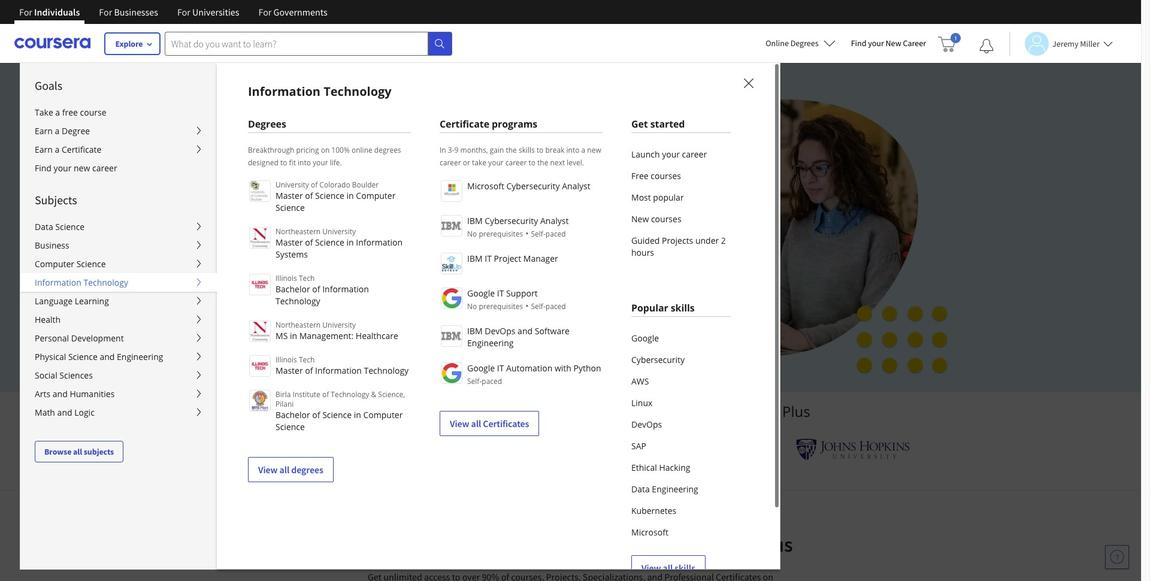 Task type: vqa. For each thing, say whether or not it's contained in the screenshot.


Task type: locate. For each thing, give the bounding box(es) containing it.
0 vertical spatial no
[[467, 229, 477, 239]]

2 vertical spatial cybersecurity
[[631, 354, 685, 365]]

bachelor inside illinois tech bachelor of information technology
[[276, 283, 310, 295]]

paced up manager at the top of page
[[546, 229, 566, 239]]

of inside the illinois tech master of information technology
[[305, 365, 313, 376]]

pilani
[[276, 399, 294, 409]]

0 vertical spatial view
[[450, 418, 469, 430]]

1 horizontal spatial on
[[559, 168, 575, 186]]

0 horizontal spatial new
[[74, 162, 90, 174]]

0 vertical spatial find
[[851, 38, 866, 49]]

1 vertical spatial self-
[[531, 301, 546, 312]]

university inside northeastern university ms in management: healthcare
[[322, 320, 356, 330]]

breakthrough pricing on 100% online degrees designed to fit into your life.
[[248, 145, 401, 168]]

2 vertical spatial google
[[467, 362, 495, 374]]

computer down business
[[35, 258, 74, 270]]

1 vertical spatial into
[[298, 158, 311, 168]]

data for data science
[[35, 221, 53, 232]]

1 vertical spatial engineering
[[117, 351, 163, 362]]

life.
[[330, 158, 342, 168]]

of inside northeastern university master of science in information systems
[[305, 237, 313, 248]]

0 horizontal spatial degrees
[[248, 117, 286, 131]]

career
[[682, 149, 707, 160], [440, 158, 461, 168], [505, 158, 527, 168], [92, 162, 117, 174]]

northeastern inside northeastern university ms in management: healthcare
[[276, 320, 321, 330]]

1 vertical spatial the
[[537, 158, 548, 168]]

0 vertical spatial microsoft
[[467, 180, 504, 192]]

microsoft cybersecurity analyst link
[[440, 179, 603, 202]]

2 vertical spatial ibm
[[467, 325, 483, 337]]

all
[[471, 418, 481, 430], [73, 446, 82, 457], [279, 464, 289, 476], [663, 562, 673, 574]]

cancel
[[274, 269, 300, 280]]

earn a degree
[[35, 125, 90, 137]]

1 no from the top
[[467, 229, 477, 239]]

• inside ibm cybersecurity analyst no prerequisites • self-paced
[[526, 228, 529, 239]]

certificate up find your new career
[[62, 144, 101, 155]]

1 courses from the top
[[651, 170, 681, 182]]

a
[[55, 107, 60, 118], [55, 125, 59, 137], [55, 144, 59, 155], [581, 145, 585, 155]]

1 horizontal spatial find
[[851, 38, 866, 49]]

all inside view all certificates link
[[471, 418, 481, 430]]

1 vertical spatial master
[[276, 237, 303, 248]]

birla institute of technology & science, pilani logo image
[[249, 390, 271, 412]]

1 vertical spatial bachelor
[[276, 409, 310, 421]]

earn
[[35, 125, 53, 137], [35, 144, 53, 155]]

free inside "button"
[[290, 296, 309, 308]]

1 bachelor from the top
[[276, 283, 310, 295]]

1 vertical spatial paced
[[546, 301, 566, 312]]

analyst for ibm cybersecurity analyst no prerequisites • self-paced
[[540, 215, 569, 226]]

2 tech from the top
[[299, 355, 315, 365]]

paced inside "google it support no prerequisites • self-paced"
[[546, 301, 566, 312]]

data for data engineering
[[631, 483, 650, 495]]

new down most
[[631, 213, 649, 225]]

0 vertical spatial computer
[[356, 190, 396, 201]]

business button
[[20, 236, 217, 255]]

1 northeastern university  logo image from the top
[[249, 227, 271, 249]]

2 horizontal spatial engineering
[[652, 483, 698, 495]]

find for find your new career
[[35, 162, 51, 174]]

partnername logo image
[[441, 180, 462, 202], [441, 215, 462, 237], [441, 253, 462, 274], [441, 288, 462, 309], [441, 325, 462, 347], [441, 362, 462, 384]]

bachelor inside birla institute of technology & science, pilani bachelor of science in computer science
[[276, 409, 310, 421]]

data inside view all skills list
[[631, 483, 650, 495]]

degrees inside information technology menu item
[[248, 117, 286, 131]]

all down university of illinois at urbana-champaign image
[[279, 464, 289, 476]]

master inside northeastern university master of science in information systems
[[276, 237, 303, 248]]

free courses link
[[631, 165, 731, 187]]

and
[[279, 189, 303, 207], [518, 325, 533, 337], [100, 351, 115, 362], [53, 388, 68, 400], [579, 401, 604, 421], [57, 407, 72, 418]]

it for automation
[[497, 362, 504, 374]]

northeastern university  logo image for master of science in information systems
[[249, 227, 271, 249]]

it inside "google it support no prerequisites • self-paced"
[[497, 288, 504, 299]]

unlimited access to 7,000+ world-class courses, hands-on projects, and job-ready certificate programs—all included in your subscription
[[223, 168, 590, 228]]

find down earn a certificate
[[35, 162, 51, 174]]

0 horizontal spatial into
[[298, 158, 311, 168]]

0 horizontal spatial on
[[321, 145, 330, 155]]

find left career at top
[[851, 38, 866, 49]]

0 vertical spatial •
[[526, 228, 529, 239]]

0 vertical spatial the
[[506, 145, 517, 155]]

tech inside illinois tech bachelor of information technology
[[299, 273, 315, 283]]

the left next
[[537, 158, 548, 168]]

microsoft for microsoft
[[631, 527, 668, 538]]

earn inside earn a certificate dropdown button
[[35, 144, 53, 155]]

1 for from the left
[[19, 6, 32, 18]]

information down management:
[[315, 365, 362, 376]]

technology up learn
[[331, 389, 369, 400]]

5 partnername logo image from the top
[[441, 325, 462, 347]]

data engineering
[[631, 483, 698, 495]]

0 horizontal spatial find
[[35, 162, 51, 174]]

master inside university of colorado boulder master of science in computer science
[[276, 190, 303, 201]]

explore button
[[105, 33, 160, 55]]

1 partnername logo image from the top
[[441, 180, 462, 202]]

all inside view all skills link
[[663, 562, 673, 574]]

microsoft down take
[[467, 180, 504, 192]]

self- inside google it automation with python self-paced
[[467, 376, 482, 386]]

self- inside ibm cybersecurity analyst no prerequisites • self-paced
[[531, 229, 546, 239]]

ibm down programs—all
[[467, 215, 483, 226]]

1 vertical spatial northeastern university  logo image
[[249, 320, 271, 342]]

it left support
[[497, 288, 504, 299]]

online degrees
[[766, 38, 819, 49]]

microsoft down kubernetes
[[631, 527, 668, 538]]

all for degrees
[[279, 464, 289, 476]]

new right 'break'
[[587, 145, 601, 155]]

2 vertical spatial skills
[[675, 562, 695, 574]]

all for certificates
[[471, 418, 481, 430]]

illinois for master of information technology
[[276, 355, 297, 365]]

0 horizontal spatial degrees
[[291, 464, 323, 476]]

and down the development
[[100, 351, 115, 362]]

view down microsoft link
[[642, 562, 661, 574]]

all down microsoft link
[[663, 562, 673, 574]]

0 vertical spatial earn
[[35, 125, 53, 137]]

2 for from the left
[[99, 6, 112, 18]]

governments
[[274, 6, 327, 18]]

of inside illinois tech bachelor of information technology
[[312, 283, 320, 295]]

included
[[522, 189, 575, 207]]

earn for earn a certificate
[[35, 144, 53, 155]]

your inside list
[[662, 149, 680, 160]]

project
[[494, 253, 521, 264]]

illinois up start 7-day free trial "button" on the left of the page
[[276, 273, 297, 283]]

degrees down university of illinois at urbana-champaign image
[[291, 464, 323, 476]]

your inside in 3-9 months, gain the skills to break into a new career or take your career to the next level.
[[488, 158, 504, 168]]

/month,
[[238, 269, 272, 280]]

no inside "google it support no prerequisites • self-paced"
[[467, 301, 477, 312]]

1 horizontal spatial degrees
[[374, 145, 401, 155]]

skills inside in 3-9 months, gain the skills to break into a new career or take your career to the next level.
[[519, 145, 535, 155]]

google inside google it automation with python self-paced
[[467, 362, 495, 374]]

data up business
[[35, 221, 53, 232]]

1 vertical spatial microsoft
[[631, 527, 668, 538]]

google
[[467, 288, 495, 299], [631, 332, 659, 344], [467, 362, 495, 374]]

cybersecurity for microsoft
[[506, 180, 560, 192]]

close image
[[740, 75, 756, 90], [740, 75, 756, 90], [741, 75, 757, 91]]

in inside birla institute of technology & science, pilani bachelor of science in computer science
[[354, 409, 361, 421]]

0 vertical spatial free
[[631, 170, 649, 182]]

2 courses from the top
[[651, 213, 681, 225]]

prerequisites
[[479, 229, 523, 239], [479, 301, 523, 312]]

ibm down "google it support no prerequisites • self-paced"
[[467, 325, 483, 337]]

0 vertical spatial prerequisites
[[479, 229, 523, 239]]

ibm inside ibm devops and software engineering
[[467, 325, 483, 337]]

1 horizontal spatial day
[[311, 324, 326, 336]]

jeremy miller button
[[1009, 31, 1113, 55]]

on
[[321, 145, 330, 155], [559, 168, 575, 186]]

sas image
[[631, 440, 677, 459]]

1 vertical spatial courses
[[651, 213, 681, 225]]

tech up trial
[[299, 273, 315, 283]]

1 illinois tech logo image from the top
[[249, 274, 271, 295]]

information down certificate
[[356, 237, 403, 248]]

3 partnername logo image from the top
[[441, 253, 462, 274]]

view for degrees
[[258, 464, 278, 476]]

cybersecurity
[[506, 180, 560, 192], [485, 215, 538, 226], [631, 354, 685, 365]]

0 vertical spatial degrees
[[374, 145, 401, 155]]

certificates
[[483, 418, 529, 430]]

into
[[566, 145, 580, 155], [298, 158, 311, 168]]

paced inside ibm cybersecurity analyst no prerequisites • self-paced
[[546, 229, 566, 239]]

0 horizontal spatial view
[[258, 464, 278, 476]]

engineering up social sciences popup button
[[117, 351, 163, 362]]

0 horizontal spatial devops
[[485, 325, 515, 337]]

courses down popular
[[651, 213, 681, 225]]

tech inside the illinois tech master of information technology
[[299, 355, 315, 365]]

ibm for ibm cybersecurity analyst no prerequisites • self-paced
[[467, 215, 483, 226]]

in inside university of colorado boulder master of science in computer science
[[347, 190, 354, 201]]

paced for support
[[546, 301, 566, 312]]

1 horizontal spatial into
[[566, 145, 580, 155]]

illinois tech logo image
[[249, 274, 271, 295], [249, 355, 271, 377]]

get
[[631, 117, 648, 131]]

1 vertical spatial analyst
[[540, 215, 569, 226]]

of up institute
[[305, 365, 313, 376]]

1 master from the top
[[276, 190, 303, 201]]

degrees
[[791, 38, 819, 49], [248, 117, 286, 131]]

take
[[472, 158, 486, 168]]

information technology menu item
[[216, 0, 1150, 581]]

information technology up language learning
[[35, 277, 128, 288]]

a inside 'dropdown button'
[[55, 125, 59, 137]]

science down access
[[315, 190, 344, 201]]

under
[[695, 235, 719, 246]]

technology
[[324, 83, 392, 99], [83, 277, 128, 288], [276, 295, 320, 307], [364, 365, 409, 376], [331, 389, 369, 400]]

1 vertical spatial illinois
[[276, 355, 297, 365]]

2 vertical spatial paced
[[482, 376, 502, 386]]

1 earn from the top
[[35, 125, 53, 137]]

2 earn from the top
[[35, 144, 53, 155]]

in inside northeastern university ms in management: healthcare
[[290, 330, 297, 341]]

information technology up coursera plus image
[[248, 83, 392, 99]]

view all certificates
[[450, 418, 529, 430]]

with
[[278, 324, 297, 336], [555, 362, 571, 374], [685, 401, 714, 421], [631, 532, 670, 557]]

1 vertical spatial degrees
[[291, 464, 323, 476]]

google left support
[[467, 288, 495, 299]]

hours
[[631, 247, 654, 258]]

microsoft inside the view all certificates list
[[467, 180, 504, 192]]

4 for from the left
[[259, 6, 272, 18]]

google for google it support no prerequisites • self-paced
[[467, 288, 495, 299]]

learn
[[331, 401, 369, 421]]

math and logic button
[[20, 403, 217, 422]]

1 • from the top
[[526, 228, 529, 239]]

certificate up 9
[[440, 117, 489, 131]]

unlimited
[[223, 168, 283, 186]]

close image
[[740, 75, 756, 90]]

technology down /month, cancel anytime
[[276, 295, 320, 307]]

1 vertical spatial plus
[[756, 532, 793, 557]]

all inside browse all subjects button
[[73, 446, 82, 457]]

on inside breakthrough pricing on 100% online degrees designed to fit into your life.
[[321, 145, 330, 155]]

your inside explore menu element
[[54, 162, 72, 174]]

paced for analyst
[[546, 229, 566, 239]]

0 vertical spatial it
[[485, 253, 492, 264]]

math
[[35, 407, 55, 418]]

information technology inside menu item
[[248, 83, 392, 99]]

prerequisites inside "google it support no prerequisites • self-paced"
[[479, 301, 523, 312]]

learn from 275+ leading universities and companies with coursera plus
[[331, 401, 810, 421]]

social sciences button
[[20, 366, 217, 385]]

1 horizontal spatial data
[[631, 483, 650, 495]]

on down level.
[[559, 168, 575, 186]]

northeastern down start 7-day free trial
[[276, 320, 321, 330]]

health
[[35, 314, 61, 325]]

0 vertical spatial analyst
[[562, 180, 590, 192]]

1 horizontal spatial certificate
[[440, 117, 489, 131]]

university of colorado boulder logo image
[[249, 180, 271, 202]]

bachelor up start 7-day free trial
[[276, 283, 310, 295]]

1 northeastern from the top
[[276, 226, 321, 237]]

master up birla
[[276, 365, 303, 376]]

sap link
[[631, 436, 731, 457]]

degrees right online
[[791, 38, 819, 49]]

1 vertical spatial devops
[[631, 419, 662, 430]]

1 vertical spatial coursera
[[674, 532, 752, 557]]

100%
[[331, 145, 350, 155]]

automation
[[506, 362, 553, 374]]

microsoft inside view all skills list
[[631, 527, 668, 538]]

0 vertical spatial on
[[321, 145, 330, 155]]

2 • from the top
[[526, 300, 529, 312]]

view all skills list
[[631, 328, 731, 580]]

degrees inside breakthrough pricing on 100% online degrees designed to fit into your life.
[[374, 145, 401, 155]]

0 vertical spatial northeastern
[[276, 226, 321, 237]]

1 vertical spatial google
[[631, 332, 659, 344]]

all right browse
[[73, 446, 82, 457]]

popular
[[653, 192, 684, 203]]

it left project
[[485, 253, 492, 264]]

2 northeastern university  logo image from the top
[[249, 320, 271, 342]]

1 horizontal spatial the
[[537, 158, 548, 168]]

in right 'invest'
[[405, 532, 422, 557]]

master inside the illinois tech master of information technology
[[276, 365, 303, 376]]

most popular link
[[631, 187, 731, 208]]

for left individuals
[[19, 6, 32, 18]]

view for certificate programs
[[450, 418, 469, 430]]

and left software
[[518, 325, 533, 337]]

learning
[[75, 295, 109, 307]]

self- for support
[[531, 301, 546, 312]]

1 vertical spatial cybersecurity
[[485, 215, 538, 226]]

tech down the 14-
[[299, 355, 315, 365]]

aws link
[[631, 371, 731, 392]]

a down earn a degree
[[55, 144, 59, 155]]

2 vertical spatial it
[[497, 362, 504, 374]]

1 horizontal spatial new
[[886, 38, 901, 49]]

2 horizontal spatial view
[[642, 562, 661, 574]]

cybersecurity down in 3-9 months, gain the skills to break into a new career or take your career to the next level.
[[506, 180, 560, 192]]

fit
[[289, 158, 296, 168]]

1 vertical spatial ibm
[[467, 253, 483, 264]]

1 vertical spatial free
[[290, 296, 309, 308]]

skills down microsoft link
[[675, 562, 695, 574]]

university for management:
[[322, 320, 356, 330]]

new left career at top
[[886, 38, 901, 49]]

2 no from the top
[[467, 301, 477, 312]]

northeastern university  logo image
[[249, 227, 271, 249], [249, 320, 271, 342]]

1 horizontal spatial engineering
[[467, 337, 514, 349]]

1 ibm from the top
[[467, 215, 483, 226]]

illinois tech logo image up start
[[249, 274, 271, 295]]

self- up the leading
[[467, 376, 482, 386]]

information up language on the bottom of page
[[35, 277, 81, 288]]

university of illinois at urbana-champaign image
[[232, 440, 325, 459]]

devops down "google it support no prerequisites • self-paced"
[[485, 325, 515, 337]]

all inside 'view all degrees' link
[[279, 464, 289, 476]]

0 horizontal spatial day
[[273, 296, 288, 308]]

self-
[[531, 229, 546, 239], [531, 301, 546, 312], [467, 376, 482, 386]]

0 horizontal spatial free
[[290, 296, 309, 308]]

a for certificate
[[55, 144, 59, 155]]

3 master from the top
[[276, 365, 303, 376]]

0 vertical spatial day
[[273, 296, 288, 308]]

courses for new courses
[[651, 213, 681, 225]]

certificate
[[368, 189, 428, 207]]

free up most
[[631, 170, 649, 182]]

list
[[631, 144, 731, 264]]

paced up software
[[546, 301, 566, 312]]

2 vertical spatial university
[[322, 320, 356, 330]]

illinois tech logo image up birla institute of technology & science, pilani logo
[[249, 355, 271, 377]]

1 vertical spatial computer
[[35, 258, 74, 270]]

earn down take
[[35, 125, 53, 137]]

courses
[[651, 170, 681, 182], [651, 213, 681, 225]]

0 vertical spatial paced
[[546, 229, 566, 239]]

1 vertical spatial view
[[258, 464, 278, 476]]

and up subscription
[[279, 189, 303, 207]]

northeastern for in
[[276, 320, 321, 330]]

no up ibm devops and software engineering
[[467, 301, 477, 312]]

illinois
[[276, 273, 297, 283], [276, 355, 297, 365]]

1 vertical spatial earn
[[35, 144, 53, 155]]

• down support
[[526, 300, 529, 312]]

2 vertical spatial self-
[[467, 376, 482, 386]]

1 prerequisites from the top
[[479, 229, 523, 239]]

degrees right online
[[374, 145, 401, 155]]

northeastern university ms in management: healthcare
[[276, 320, 398, 341]]

technology inside illinois tech bachelor of information technology
[[276, 295, 320, 307]]

0 vertical spatial university
[[276, 180, 309, 190]]

1 illinois from the top
[[276, 273, 297, 283]]

0 vertical spatial new
[[587, 145, 601, 155]]

1 vertical spatial find
[[35, 162, 51, 174]]

take a free course
[[35, 107, 106, 118]]

anytime
[[303, 269, 337, 280]]

view right 275+
[[450, 418, 469, 430]]

skills up google link
[[671, 301, 695, 315]]

a inside dropdown button
[[55, 144, 59, 155]]

in right included
[[578, 189, 590, 207]]

technology down computer science dropdown button
[[83, 277, 128, 288]]

3 ibm from the top
[[467, 325, 483, 337]]

of
[[311, 180, 318, 190], [305, 190, 313, 201], [305, 237, 313, 248], [312, 283, 320, 295], [305, 365, 313, 376], [322, 389, 329, 400], [312, 409, 320, 421]]

1 vertical spatial tech
[[299, 355, 315, 365]]

1 tech from the top
[[299, 273, 315, 283]]

for governments
[[259, 6, 327, 18]]

1 vertical spatial data
[[631, 483, 650, 495]]

data inside popup button
[[35, 221, 53, 232]]

ibm inside ibm cybersecurity analyst no prerequisites • self-paced
[[467, 215, 483, 226]]

coursera
[[717, 401, 779, 421], [674, 532, 752, 557]]

level.
[[567, 158, 584, 168]]

with down the aws 'link'
[[685, 401, 714, 421]]

1 horizontal spatial new
[[587, 145, 601, 155]]

into inside breakthrough pricing on 100% online degrees designed to fit into your life.
[[298, 158, 311, 168]]

partnername logo image inside ibm devops and software engineering 'link'
[[441, 325, 462, 347]]

science,
[[378, 389, 405, 400]]

no inside ibm cybersecurity analyst no prerequisites • self-paced
[[467, 229, 477, 239]]

tech for master
[[299, 355, 315, 365]]

0 horizontal spatial information technology
[[35, 277, 128, 288]]

2 vertical spatial engineering
[[652, 483, 698, 495]]

for left 'businesses'
[[99, 6, 112, 18]]

northeastern inside northeastern university master of science in information systems
[[276, 226, 321, 237]]

1 horizontal spatial devops
[[631, 419, 662, 430]]

0 horizontal spatial certificate
[[62, 144, 101, 155]]

find inside explore menu element
[[35, 162, 51, 174]]

1 vertical spatial certificate
[[62, 144, 101, 155]]

0 horizontal spatial the
[[506, 145, 517, 155]]

in down ready
[[347, 237, 354, 248]]

shopping cart: 1 item image
[[938, 33, 961, 52]]

language
[[35, 295, 73, 307]]

into right fit
[[298, 158, 311, 168]]

cybersecurity inside ibm cybersecurity analyst no prerequisites • self-paced
[[485, 215, 538, 226]]

next
[[550, 158, 565, 168]]

goals
[[35, 78, 62, 93]]

0 vertical spatial cybersecurity
[[506, 180, 560, 192]]

1 vertical spatial on
[[559, 168, 575, 186]]

1 vertical spatial no
[[467, 301, 477, 312]]

of up trial
[[312, 283, 320, 295]]

0 vertical spatial certificate
[[440, 117, 489, 131]]

self- up manager at the top of page
[[531, 229, 546, 239]]

google inside view all skills list
[[631, 332, 659, 344]]

0 vertical spatial devops
[[485, 325, 515, 337]]

google inside "google it support no prerequisites • self-paced"
[[467, 288, 495, 299]]

access
[[287, 168, 326, 186]]

1 vertical spatial it
[[497, 288, 504, 299]]

explore menu element
[[20, 63, 217, 462]]

launch
[[631, 149, 660, 160]]

science inside popup button
[[55, 221, 85, 232]]

software
[[535, 325, 570, 337]]

master up subscription
[[276, 190, 303, 201]]

coursera image
[[14, 34, 90, 53]]

illinois down ms
[[276, 355, 297, 365]]

analyst down level.
[[562, 180, 590, 192]]

for left governments
[[259, 6, 272, 18]]

1 vertical spatial degrees
[[248, 117, 286, 131]]

science down business dropdown button
[[76, 258, 106, 270]]

plus
[[782, 401, 810, 421], [756, 532, 793, 557]]

0 vertical spatial self-
[[531, 229, 546, 239]]

cybersecurity down microsoft cybersecurity analyst link
[[485, 215, 538, 226]]

partnername logo image inside microsoft cybersecurity analyst link
[[441, 180, 462, 202]]

devops down linux
[[631, 419, 662, 430]]

2 bachelor from the top
[[276, 409, 310, 421]]

it for project
[[485, 253, 492, 264]]

university of colorado boulder master of science in computer science
[[276, 180, 396, 213]]

python
[[574, 362, 601, 374]]

in left 'from'
[[354, 409, 361, 421]]

1 horizontal spatial view
[[450, 418, 469, 430]]

management:
[[299, 330, 354, 341]]

2 illinois from the top
[[276, 355, 297, 365]]

data
[[35, 221, 53, 232], [631, 483, 650, 495]]

prerequisites inside ibm cybersecurity analyst no prerequisites • self-paced
[[479, 229, 523, 239]]

university for science
[[322, 226, 356, 237]]

hacking
[[659, 462, 690, 473]]

earn inside earn a degree 'dropdown button'
[[35, 125, 53, 137]]

1 vertical spatial university
[[322, 226, 356, 237]]

1 vertical spatial northeastern
[[276, 320, 321, 330]]

a inside in 3-9 months, gain the skills to break into a new career or take your career to the next level.
[[581, 145, 585, 155]]

1 vertical spatial illinois tech logo image
[[249, 355, 271, 377]]

cybersecurity inside view all skills list
[[631, 354, 685, 365]]

and inside unlimited access to 7,000+ world-class courses, hands-on projects, and job-ready certificate programs—all included in your subscription
[[279, 189, 303, 207]]

devops link
[[631, 414, 731, 436]]

into up level.
[[566, 145, 580, 155]]

it for support
[[497, 288, 504, 299]]

a left degree
[[55, 125, 59, 137]]

2 northeastern from the top
[[276, 320, 321, 330]]

prerequisites up project
[[479, 229, 523, 239]]

no for ibm cybersecurity analyst
[[467, 229, 477, 239]]

0 vertical spatial into
[[566, 145, 580, 155]]

engineering up automation at the left bottom of the page
[[467, 337, 514, 349]]

new
[[886, 38, 901, 49], [631, 213, 649, 225]]

of left colorado
[[311, 180, 318, 190]]

0 vertical spatial bachelor
[[276, 283, 310, 295]]

1 horizontal spatial degrees
[[791, 38, 819, 49]]

university inside northeastern university master of science in information systems
[[322, 226, 356, 237]]

start 7-day free trial button
[[223, 288, 348, 316]]

2 master from the top
[[276, 237, 303, 248]]

2 illinois tech logo image from the top
[[249, 355, 271, 377]]

businesses
[[114, 6, 158, 18]]

new inside explore menu element
[[74, 162, 90, 174]]

ibm left project
[[467, 253, 483, 264]]

2 prerequisites from the top
[[479, 301, 523, 312]]

your inside breakthrough pricing on 100% online degrees designed to fit into your life.
[[313, 158, 328, 168]]

view down university of illinois at urbana-champaign image
[[258, 464, 278, 476]]

analyst down included
[[540, 215, 569, 226]]

None search field
[[165, 31, 452, 55]]

guided
[[631, 235, 660, 246]]

0 vertical spatial information technology
[[248, 83, 392, 99]]

3 for from the left
[[177, 6, 190, 18]]

0 vertical spatial ibm
[[467, 215, 483, 226]]

support
[[506, 288, 538, 299]]

bachelor down birla
[[276, 409, 310, 421]]

• inside "google it support no prerequisites • self-paced"
[[526, 300, 529, 312]]

science up business
[[55, 221, 85, 232]]

world-
[[390, 168, 430, 186]]

prerequisites for it
[[479, 301, 523, 312]]

information inside northeastern university master of science in information systems
[[356, 237, 403, 248]]

2 ibm from the top
[[467, 253, 483, 264]]



Task type: describe. For each thing, give the bounding box(es) containing it.
back
[[360, 324, 380, 336]]

google for google
[[631, 332, 659, 344]]

information inside the illinois tech master of information technology
[[315, 365, 362, 376]]

health button
[[20, 310, 217, 329]]

your inside unlimited access to 7,000+ world-class courses, hands-on projects, and job-ready certificate programs—all included in your subscription
[[223, 210, 251, 228]]

take a free course link
[[20, 103, 217, 122]]

google for google it automation with python self-paced
[[467, 362, 495, 374]]

trial
[[310, 296, 329, 308]]

9
[[454, 145, 459, 155]]

earn a certificate
[[35, 144, 101, 155]]

into for certificate programs
[[566, 145, 580, 155]]

$399
[[234, 324, 253, 336]]

3-
[[448, 145, 454, 155]]

popular
[[631, 301, 668, 315]]

0 vertical spatial new
[[886, 38, 901, 49]]

view all certificates link
[[440, 411, 539, 436]]

on inside unlimited access to 7,000+ world-class courses, hands-on projects, and job-ready certificate programs—all included in your subscription
[[559, 168, 575, 186]]

for individuals
[[19, 6, 80, 18]]

paced inside google it automation with python self-paced
[[482, 376, 502, 386]]

degrees inside online degrees dropdown button
[[791, 38, 819, 49]]

browse all subjects
[[44, 446, 114, 457]]

information technology button
[[20, 273, 217, 292]]

0 vertical spatial plus
[[782, 401, 810, 421]]

guided projects under 2 hours link
[[631, 230, 731, 264]]

guided projects under 2 hours
[[631, 235, 726, 258]]

systems
[[276, 249, 308, 260]]

view all certificates list
[[440, 179, 603, 436]]

projects
[[662, 235, 693, 246]]

google image
[[458, 439, 522, 461]]

development
[[71, 332, 124, 344]]

career inside list
[[682, 149, 707, 160]]

6 partnername logo image from the top
[[441, 362, 462, 384]]

illinois tech logo image for bachelor
[[249, 274, 271, 295]]

technology up coursera plus image
[[324, 83, 392, 99]]

to left 'break'
[[537, 145, 544, 155]]

class
[[430, 168, 459, 186]]

started
[[650, 117, 685, 131]]

devops inside devops link
[[631, 419, 662, 430]]

microsoft cybersecurity analyst
[[467, 180, 590, 192]]

subjects
[[84, 446, 114, 457]]

ibm devops and software engineering
[[467, 325, 570, 349]]

all for subjects
[[73, 446, 82, 457]]

skills inside list
[[675, 562, 695, 574]]

help center image
[[1110, 550, 1124, 564]]

and down python
[[579, 401, 604, 421]]

2 partnername logo image from the top
[[441, 215, 462, 237]]

language learning
[[35, 295, 109, 307]]

career up hands-
[[505, 158, 527, 168]]

university inside university of colorado boulder master of science in computer science
[[276, 180, 309, 190]]

kubernetes
[[631, 505, 676, 516]]

for for businesses
[[99, 6, 112, 18]]

computer inside birla institute of technology & science, pilani bachelor of science in computer science
[[363, 409, 403, 421]]

earn a degree button
[[20, 122, 217, 140]]

science inside northeastern university master of science in information systems
[[315, 237, 344, 248]]

data science
[[35, 221, 85, 232]]

• for support
[[526, 300, 529, 312]]

physical
[[35, 351, 66, 362]]

for universities
[[177, 6, 239, 18]]

healthcare
[[356, 330, 398, 341]]

science down personal development
[[68, 351, 98, 362]]

• for analyst
[[526, 228, 529, 239]]

banner navigation
[[10, 0, 337, 33]]

find your new career link
[[845, 36, 932, 51]]

in 3-9 months, gain the skills to break into a new career or take your career to the next level.
[[440, 145, 601, 168]]

analyst for microsoft cybersecurity analyst
[[562, 180, 590, 192]]

to inside breakthrough pricing on 100% online degrees designed to fit into your life.
[[280, 158, 287, 168]]

science left job-
[[276, 202, 305, 213]]

science down the illinois tech master of information technology
[[322, 409, 352, 421]]

no for google it support
[[467, 301, 477, 312]]

or
[[463, 158, 470, 168]]

4 partnername logo image from the top
[[441, 288, 462, 309]]

find your new career link
[[20, 159, 217, 177]]

career inside explore menu element
[[92, 162, 117, 174]]

prerequisites for cybersecurity
[[479, 229, 523, 239]]

with inside google it automation with python self-paced
[[555, 362, 571, 374]]

all for skills
[[663, 562, 673, 574]]

ibm for ibm it project manager
[[467, 253, 483, 264]]

universities
[[498, 401, 575, 421]]

7,000+
[[346, 168, 387, 186]]

in inside unlimited access to 7,000+ world-class courses, hands-on projects, and job-ready certificate programs—all included in your subscription
[[578, 189, 590, 207]]

degrees inside list
[[291, 464, 323, 476]]

technology inside "popup button"
[[83, 277, 128, 288]]

johns hopkins university image
[[796, 439, 910, 461]]

tech for bachelor
[[299, 273, 315, 283]]

cybersecurity for ibm
[[485, 215, 538, 226]]

/year
[[253, 324, 276, 336]]

arts and humanities
[[35, 388, 115, 400]]

boulder
[[352, 180, 379, 190]]

google link
[[631, 328, 731, 349]]

and left logic
[[57, 407, 72, 418]]

for for individuals
[[19, 6, 32, 18]]

most popular
[[631, 192, 684, 203]]

social sciences
[[35, 370, 93, 381]]

with left the 14-
[[278, 324, 297, 336]]

1 vertical spatial day
[[311, 324, 326, 336]]

microsoft for microsoft cybersecurity analyst
[[467, 180, 504, 192]]

new inside list
[[631, 213, 649, 225]]

master for master of science in information systems
[[276, 237, 303, 248]]

certificate inside information technology menu item
[[440, 117, 489, 131]]

northeastern university  logo image for ms in management: healthcare
[[249, 320, 271, 342]]

leading
[[446, 401, 495, 421]]

career
[[903, 38, 926, 49]]

view all degrees link
[[248, 457, 334, 482]]

of down institute
[[312, 409, 320, 421]]

new inside in 3-9 months, gain the skills to break into a new career or take your career to the next level.
[[587, 145, 601, 155]]

ibm for ibm devops and software engineering
[[467, 325, 483, 337]]

engineering inside ibm devops and software engineering
[[467, 337, 514, 349]]

linux link
[[631, 392, 731, 414]]

information inside "popup button"
[[35, 277, 81, 288]]

sciences
[[59, 370, 93, 381]]

job-
[[306, 189, 330, 207]]

illinois for bachelor of information technology
[[276, 273, 297, 283]]

technology inside birla institute of technology & science, pilani bachelor of science in computer science
[[331, 389, 369, 400]]

partnername logo image inside ibm it project manager link
[[441, 253, 462, 274]]

to inside unlimited access to 7,000+ world-class courses, hands-on projects, and job-ready certificate programs—all included in your subscription
[[330, 168, 343, 186]]

invest
[[348, 532, 401, 557]]

personal development
[[35, 332, 124, 344]]

illinois tech logo image for master
[[249, 355, 271, 377]]

day inside "button"
[[273, 296, 288, 308]]

arts and humanities button
[[20, 385, 217, 403]]

and right arts on the left bottom
[[53, 388, 68, 400]]

a for degree
[[55, 125, 59, 137]]

to up hands-
[[529, 158, 536, 168]]

and inside ibm devops and software engineering
[[518, 325, 533, 337]]

goals
[[581, 532, 627, 557]]

physical science and engineering button
[[20, 347, 217, 366]]

science down pilani
[[276, 421, 305, 433]]

degree
[[62, 125, 90, 137]]

self- for analyst
[[531, 229, 546, 239]]

coursera plus image
[[223, 112, 405, 130]]

information inside illinois tech bachelor of information technology
[[322, 283, 369, 295]]

engineering inside physical science and engineering dropdown button
[[117, 351, 163, 362]]

browse
[[44, 446, 71, 457]]

jeremy
[[1053, 38, 1079, 49]]

online degrees button
[[756, 30, 845, 56]]

earn for earn a degree
[[35, 125, 53, 137]]

subjects
[[35, 192, 77, 207]]

information technology group
[[20, 0, 1150, 581]]

into for degrees
[[298, 158, 311, 168]]

with up view all skills
[[631, 532, 670, 557]]

career down 3- at the top
[[440, 158, 461, 168]]

ready
[[330, 189, 365, 207]]

devops inside ibm devops and software engineering
[[485, 325, 515, 337]]

show notifications image
[[979, 39, 994, 53]]

view all degrees list
[[248, 179, 411, 482]]

designed
[[248, 158, 278, 168]]

course
[[80, 107, 106, 118]]

new courses
[[631, 213, 681, 225]]

in inside northeastern university master of science in information systems
[[347, 237, 354, 248]]

a for free
[[55, 107, 60, 118]]

What do you want to learn? text field
[[165, 31, 428, 55]]

for businesses
[[99, 6, 158, 18]]

illinois tech bachelor of information technology
[[276, 273, 369, 307]]

breakthrough
[[248, 145, 294, 155]]

find your new career
[[851, 38, 926, 49]]

engineering inside data engineering link
[[652, 483, 698, 495]]

launch your career link
[[631, 144, 731, 165]]

courses for free courses
[[651, 170, 681, 182]]

ms
[[276, 330, 288, 341]]

view all skills
[[642, 562, 695, 574]]

information technology inside "popup button"
[[35, 277, 128, 288]]

certificate programs
[[440, 117, 537, 131]]

ethical hacking link
[[631, 457, 731, 479]]

free inside information technology menu item
[[631, 170, 649, 182]]

certificate inside dropdown button
[[62, 144, 101, 155]]

of down access
[[305, 190, 313, 201]]

computer inside university of colorado boulder master of science in computer science
[[356, 190, 396, 201]]

of right institute
[[322, 389, 329, 400]]

popular skills
[[631, 301, 695, 315]]

275+
[[409, 401, 442, 421]]

list containing launch your career
[[631, 144, 731, 264]]

northeastern for of
[[276, 226, 321, 237]]

technology inside the illinois tech master of information technology
[[364, 365, 409, 376]]

find for find your new career
[[851, 38, 866, 49]]

projects,
[[223, 189, 276, 207]]

information up coursera plus image
[[248, 83, 321, 99]]

master for master of information technology
[[276, 365, 303, 376]]

0 vertical spatial coursera
[[717, 401, 779, 421]]

1 vertical spatial skills
[[671, 301, 695, 315]]

personal development button
[[20, 329, 217, 347]]

money-
[[328, 324, 360, 336]]

computer inside dropdown button
[[35, 258, 74, 270]]

illinois tech master of information technology
[[276, 355, 409, 376]]

ethical hacking
[[631, 462, 690, 473]]

sap
[[631, 440, 646, 452]]

for for universities
[[177, 6, 190, 18]]

for for governments
[[259, 6, 272, 18]]

cybersecurity link
[[631, 349, 731, 371]]

courses,
[[462, 168, 513, 186]]

&
[[371, 389, 376, 400]]



